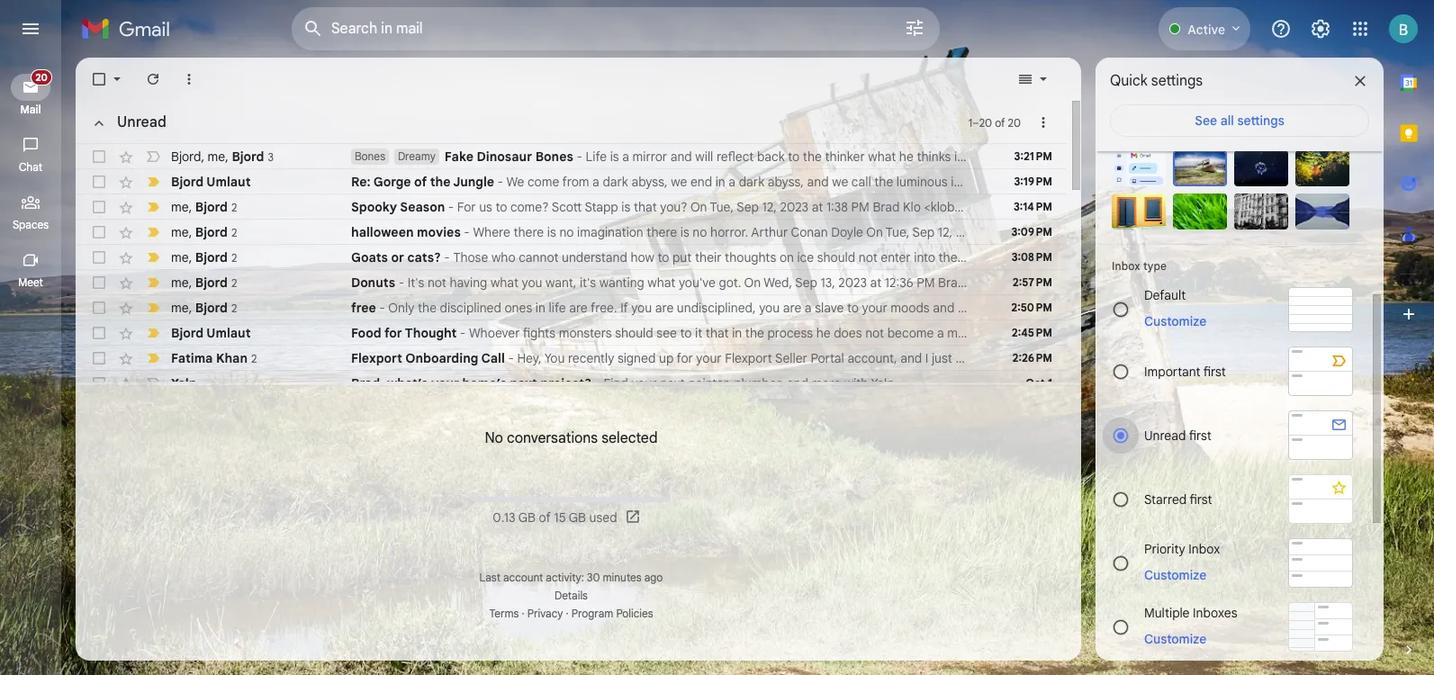 Task type: locate. For each thing, give the bounding box(es) containing it.
0 vertical spatial to
[[496, 199, 507, 215]]

of up season on the top
[[414, 174, 427, 190]]

settings image
[[1310, 18, 1332, 40]]

inbox type element
[[1112, 259, 1353, 273]]

70 ͏ from the left
[[1121, 376, 1124, 392]]

wed, down hey
[[1151, 300, 1180, 316]]

and left more
[[787, 376, 809, 392]]

first for unread first
[[1189, 427, 1212, 444]]

of for re: gorge of the jungle -
[[414, 174, 427, 190]]

- right cats? at the top left of page
[[444, 249, 450, 266]]

on up enough
[[1131, 300, 1148, 316]]

3:19 pm
[[1014, 175, 1053, 188]]

of left 15
[[539, 510, 551, 526]]

spooky season - for us to come? scott stapp is that you? on tue, sep 12, 2023 at 1:38 pm brad klo <klobrad84@gmail.com> wrote: are you ready??
[[351, 199, 1198, 215]]

jungle
[[453, 174, 494, 190]]

ago
[[645, 571, 663, 584]]

31 ͏ from the left
[[995, 376, 998, 392]]

hey
[[1172, 275, 1194, 291]]

tab list
[[1384, 58, 1435, 611]]

None checkbox
[[90, 70, 108, 88], [90, 198, 108, 216], [90, 249, 108, 267], [90, 70, 108, 88], [90, 198, 108, 216], [90, 249, 108, 267]]

klo right 1:38
[[903, 199, 921, 215]]

program policies link
[[572, 607, 653, 620]]

first for starred first
[[1190, 491, 1213, 507]]

30 ͏ from the left
[[992, 376, 995, 392]]

me for halloween
[[171, 224, 189, 240]]

klo down readings
[[1349, 300, 1367, 316]]

9 ͏ from the left
[[924, 376, 927, 392]]

4 me , bjord 2 from the top
[[171, 274, 237, 290]]

of right the –
[[995, 116, 1005, 129]]

flexport onboarding call -
[[351, 350, 517, 367]]

customize button down multiple
[[1134, 628, 1218, 650]]

and
[[933, 300, 955, 316], [787, 376, 809, 392]]

58 ͏ from the left
[[1082, 376, 1085, 392]]

row
[[76, 144, 1067, 169], [76, 169, 1067, 195], [76, 195, 1198, 220], [76, 220, 1067, 245], [76, 245, 1067, 270], [76, 270, 1435, 295], [76, 295, 1435, 321], [76, 321, 1435, 346], [76, 346, 1067, 371], [76, 371, 1137, 396]]

a right become
[[937, 325, 944, 341]]

umlaut up 'khan'
[[207, 325, 251, 341]]

season
[[400, 199, 445, 215]]

, for halloween movies
[[189, 224, 192, 240]]

71 ͏ from the left
[[1124, 376, 1127, 392]]

yelp
[[171, 376, 197, 392]]

1 horizontal spatial sep
[[795, 275, 818, 291]]

brad right 1:38
[[873, 199, 900, 215]]

sep up an
[[1183, 300, 1205, 316]]

thought
[[405, 325, 457, 341]]

unread for unread
[[117, 113, 166, 131]]

0 vertical spatial at
[[812, 199, 823, 215]]

46 ͏ from the left
[[1043, 376, 1046, 392]]

me for spooky
[[171, 199, 189, 215]]

next left "painter,"
[[660, 376, 685, 392]]

, for free
[[189, 299, 192, 316]]

69 ͏ from the left
[[1117, 376, 1121, 392]]

process
[[768, 325, 813, 341]]

what left "you've"
[[648, 275, 676, 291]]

2 horizontal spatial at
[[1258, 300, 1269, 316]]

0 horizontal spatial sep
[[737, 199, 759, 215]]

0 horizontal spatial bones
[[355, 149, 385, 163]]

to right us
[[496, 199, 507, 215]]

3 me , bjord 2 from the top
[[171, 249, 237, 265]]

navigation
[[0, 58, 63, 675]]

customize button down priority inbox
[[1134, 564, 1218, 586]]

1 horizontal spatial gb
[[569, 510, 586, 526]]

1 into from the left
[[1166, 325, 1187, 341]]

0 horizontal spatial unread
[[117, 113, 166, 131]]

39 ͏ from the left
[[1021, 376, 1024, 392]]

palm
[[1293, 275, 1321, 291]]

62 ͏ from the left
[[1095, 376, 1098, 392]]

40 ͏ from the left
[[1024, 376, 1027, 392]]

first for important first
[[1204, 363, 1226, 380]]

gb
[[518, 510, 536, 526], [569, 510, 586, 526]]

42 ͏ from the left
[[1030, 376, 1034, 392]]

in
[[1377, 275, 1387, 291], [536, 300, 546, 316], [732, 325, 742, 341]]

spaces heading
[[0, 218, 61, 232]]

goats or cats? -
[[351, 249, 453, 266]]

bjord
[[171, 148, 201, 164], [232, 148, 264, 164], [171, 174, 204, 190], [195, 199, 228, 215], [195, 224, 228, 240], [195, 249, 228, 265], [195, 274, 228, 290], [195, 299, 228, 316], [171, 325, 204, 341]]

details
[[555, 589, 588, 602]]

in left exchang
[[1377, 275, 1387, 291]]

me , bjord 2 for free
[[171, 299, 237, 316]]

43 ͏ from the left
[[1034, 376, 1037, 392]]

settings right all
[[1238, 113, 1285, 129]]

moods
[[891, 300, 930, 316]]

gb right 0.13
[[518, 510, 536, 526]]

unread up starred at the bottom right
[[1145, 427, 1186, 444]]

2 bjord umlaut from the top
[[171, 325, 251, 341]]

customize
[[1145, 313, 1207, 330], [1145, 567, 1207, 583], [1145, 631, 1207, 647]]

1 horizontal spatial what
[[648, 275, 676, 291]]

9 row from the top
[[76, 346, 1067, 371]]

- right call
[[508, 350, 514, 367]]

0 horizontal spatial of
[[414, 174, 427, 190]]

2 vertical spatial klo
[[1349, 300, 1367, 316]]

0 horizontal spatial next
[[510, 376, 537, 392]]

1 gaze from the left
[[1061, 325, 1088, 341]]

me for donuts
[[171, 274, 189, 290]]

4 row from the top
[[76, 220, 1067, 245]]

65 ͏ from the left
[[1105, 376, 1108, 392]]

2 customize button from the top
[[1134, 564, 1218, 586]]

row containing bjord
[[76, 144, 1067, 169]]

0 horizontal spatial klo
[[903, 199, 921, 215]]

and
[[1000, 325, 1023, 341]]

74 ͏ from the left
[[1134, 376, 1137, 392]]

first down important first
[[1189, 427, 1212, 444]]

1 vertical spatial unread
[[1145, 427, 1186, 444]]

wrote: right 3:14 pm at top right
[[1068, 199, 1103, 215]]

2 vertical spatial to
[[680, 325, 692, 341]]

0 horizontal spatial what
[[491, 275, 519, 291]]

4 ͏ from the left
[[908, 376, 911, 392]]

inbox left type on the right of the page
[[1112, 259, 1141, 273]]

customize button for multiple inboxes
[[1134, 628, 1218, 650]]

2 vertical spatial on
[[1131, 300, 1148, 316]]

1 vertical spatial 1
[[1048, 376, 1053, 390]]

1 left inbox section options icon
[[969, 116, 973, 129]]

pm right 1:38
[[851, 199, 870, 215]]

main content
[[76, 58, 1435, 675]]

wrote: down type on the right of the page
[[1133, 275, 1169, 291]]

gmail image
[[81, 11, 179, 47]]

6 row from the top
[[76, 270, 1435, 295]]

0 vertical spatial 1
[[969, 116, 973, 129]]

brad right 12:36
[[938, 275, 965, 291]]

us
[[479, 199, 492, 215]]

<klobrad84@gmail.com> up eliud
[[990, 275, 1130, 291]]

or
[[391, 249, 404, 266]]

me , bjord 2
[[171, 199, 237, 215], [171, 224, 237, 240], [171, 249, 237, 265], [171, 274, 237, 290], [171, 299, 237, 316]]

search in mail image
[[297, 13, 330, 45]]

1 horizontal spatial ·
[[566, 607, 569, 620]]

1 vertical spatial on
[[744, 275, 761, 291]]

onboarding
[[405, 350, 478, 367]]

· right the terms link
[[522, 607, 525, 620]]

0 horizontal spatial gaze
[[1061, 325, 1088, 341]]

inboxes
[[1193, 605, 1238, 621]]

with
[[844, 376, 868, 392]]

1 horizontal spatial 13,
[[1208, 300, 1223, 316]]

inbox right the priority
[[1189, 541, 1220, 557]]

2023 right 12,
[[780, 199, 809, 215]]

first down abyss,
[[1204, 363, 1226, 380]]

a left slave
[[805, 300, 812, 316]]

1 vertical spatial settings
[[1238, 113, 1285, 129]]

5 row from the top
[[76, 245, 1067, 270]]

refresh image
[[144, 70, 162, 88]]

settings right quick
[[1152, 72, 1203, 90]]

57 ͏ from the left
[[1079, 376, 1082, 392]]

wed, right got.
[[764, 275, 793, 291]]

1 horizontal spatial settings
[[1238, 113, 1285, 129]]

2023 down have
[[1226, 300, 1254, 316]]

1 vertical spatial umlaut
[[207, 325, 251, 341]]

-
[[577, 149, 583, 165], [498, 174, 503, 190], [448, 199, 454, 215], [464, 224, 470, 240], [444, 249, 450, 266], [399, 275, 405, 291], [379, 300, 385, 316], [460, 325, 466, 341], [508, 350, 514, 367], [595, 376, 601, 392]]

1 vertical spatial 2023
[[839, 275, 867, 291]]

1 vertical spatial wrote:
[[1133, 275, 1169, 291]]

advanced search options image
[[897, 10, 933, 46]]

0 vertical spatial umlaut
[[207, 174, 251, 190]]

2 horizontal spatial to
[[847, 300, 859, 316]]

2 horizontal spatial of
[[995, 116, 1005, 129]]

gorge
[[374, 174, 411, 190]]

1 horizontal spatial brad
[[938, 275, 965, 291]]

important
[[1145, 363, 1201, 380]]

bjord umlaut up fatima khan 2
[[171, 325, 251, 341]]

bones right dinosaur
[[536, 149, 573, 165]]

cats?
[[407, 249, 441, 266]]

umlaut down bjord , me , bjord 3
[[207, 174, 251, 190]]

row containing yelp
[[76, 371, 1137, 396]]

if
[[621, 300, 628, 316]]

1 vertical spatial at
[[870, 275, 882, 291]]

klo
[[903, 199, 921, 215], [969, 275, 987, 291], [1349, 300, 1367, 316]]

bones up the re: in the left top of the page
[[355, 149, 385, 163]]

0 horizontal spatial pm
[[851, 199, 870, 215]]

first right starred at the bottom right
[[1190, 491, 1213, 507]]

having
[[450, 275, 488, 291]]

52 ͏ from the left
[[1063, 376, 1066, 392]]

1 horizontal spatial next
[[660, 376, 685, 392]]

3:14 pm
[[1014, 200, 1053, 213]]

10 ͏ from the left
[[927, 376, 930, 392]]

used
[[589, 510, 617, 526]]

2 vertical spatial customize
[[1145, 631, 1207, 647]]

1 horizontal spatial klo
[[969, 275, 987, 291]]

klo up monster.
[[969, 275, 987, 291]]

1 vertical spatial bjord umlaut
[[171, 325, 251, 341]]

0 vertical spatial bjord umlaut
[[171, 174, 251, 190]]

sep up slave
[[795, 275, 818, 291]]

next
[[510, 376, 537, 392], [660, 376, 685, 392]]

3 row from the top
[[76, 195, 1198, 220]]

gaze
[[1061, 325, 1088, 341], [1327, 325, 1354, 341]]

default
[[1145, 287, 1186, 303]]

mail heading
[[0, 103, 61, 117]]

68 ͏ from the left
[[1114, 376, 1117, 392]]

1 inside row
[[1048, 376, 1053, 390]]

brad down readings
[[1319, 300, 1346, 316]]

22 ͏ from the left
[[966, 376, 969, 392]]

13, up slave
[[821, 275, 835, 291]]

0 horizontal spatial to
[[496, 199, 507, 215]]

sep left 12,
[[737, 199, 759, 215]]

,
[[201, 148, 204, 164], [225, 148, 229, 164], [189, 199, 192, 215], [189, 224, 192, 240], [189, 249, 192, 265], [189, 274, 192, 290], [189, 299, 192, 316]]

20
[[35, 71, 48, 84], [979, 116, 992, 129], [1008, 116, 1021, 129]]

27 ͏ from the left
[[982, 376, 985, 392]]

on
[[691, 199, 707, 215], [744, 275, 761, 291], [1131, 300, 1148, 316]]

14 ͏ from the left
[[940, 376, 943, 392]]

2 vertical spatial customize button
[[1134, 628, 1218, 650]]

me , bjord 2 for donuts
[[171, 274, 237, 290]]

1 horizontal spatial gaze
[[1327, 325, 1354, 341]]

not
[[428, 275, 447, 291], [866, 325, 884, 341]]

32 ͏ from the left
[[998, 376, 1001, 392]]

bjord umlaut down bjord , me , bjord 3
[[171, 174, 251, 190]]

me
[[208, 148, 225, 164], [171, 199, 189, 215], [171, 224, 189, 240], [171, 249, 189, 265], [171, 274, 189, 290], [171, 299, 189, 316]]

i
[[1221, 275, 1225, 291]]

0 horizontal spatial wed,
[[764, 275, 793, 291]]

13,
[[821, 275, 835, 291], [1208, 300, 1223, 316]]

you.
[[1413, 325, 1435, 341]]

3 customize button from the top
[[1134, 628, 1218, 650]]

brad
[[873, 199, 900, 215], [938, 275, 965, 291], [1319, 300, 1346, 316]]

5 me , bjord 2 from the top
[[171, 299, 237, 316]]

pm right 12:36
[[917, 275, 935, 291]]

gb right 15
[[569, 510, 586, 526]]

2 vertical spatial brad
[[1319, 300, 1346, 316]]

11 ͏ from the left
[[930, 376, 933, 392]]

2 for goats or cats? -
[[231, 251, 237, 264]]

that right it
[[706, 325, 729, 341]]

the
[[430, 174, 451, 190], [418, 300, 437, 316], [745, 325, 764, 341], [1247, 325, 1266, 341]]

customize button
[[1134, 311, 1218, 332], [1134, 564, 1218, 586], [1134, 628, 1218, 650]]

2 horizontal spatial brad
[[1319, 300, 1346, 316]]

1 bjord umlaut from the top
[[171, 174, 251, 190]]

on right got.
[[744, 275, 761, 291]]

it's
[[580, 275, 596, 291]]

gaze right will
[[1327, 325, 1354, 341]]

0 horizontal spatial 2023
[[780, 199, 809, 215]]

0 vertical spatial of
[[995, 116, 1005, 129]]

0 horizontal spatial a
[[805, 300, 812, 316]]

49 ͏ from the left
[[1053, 376, 1056, 392]]

are up see
[[655, 300, 674, 316]]

customize down default
[[1145, 313, 1207, 330]]

starred first
[[1145, 491, 1213, 507]]

2:45 pm
[[1012, 326, 1053, 339]]

1 customize button from the top
[[1134, 311, 1218, 332]]

0 vertical spatial not
[[428, 275, 447, 291]]

main menu image
[[20, 18, 41, 40]]

0 horizontal spatial in
[[536, 300, 546, 316]]

None checkbox
[[90, 148, 108, 166], [90, 173, 108, 191], [90, 223, 108, 241], [90, 274, 108, 292], [90, 299, 108, 317], [90, 324, 108, 342], [90, 349, 108, 367], [90, 375, 108, 393], [90, 148, 108, 166], [90, 173, 108, 191], [90, 223, 108, 241], [90, 274, 108, 292], [90, 299, 108, 317], [90, 324, 108, 342], [90, 349, 108, 367], [90, 375, 108, 393]]

on left tue, on the top of page
[[691, 199, 707, 215]]

donuts
[[351, 275, 395, 291]]

gaze left the "long"
[[1061, 325, 1088, 341]]

unread inside button
[[117, 113, 166, 131]]

0 vertical spatial on
[[691, 199, 707, 215]]

2 gaze from the left
[[1327, 325, 1354, 341]]

0 horizontal spatial not
[[428, 275, 447, 291]]

me , bjord 2 for halloween
[[171, 224, 237, 240]]

0 horizontal spatial wrote:
[[1068, 199, 1103, 215]]

1 me , bjord 2 from the top
[[171, 199, 237, 215]]

oct
[[1026, 376, 1045, 390]]

1 horizontal spatial of
[[539, 510, 551, 526]]

in left life at the left
[[536, 300, 546, 316]]

at left 1:38
[[812, 199, 823, 215]]

want,
[[546, 275, 577, 291]]

2 horizontal spatial 2023
[[1226, 300, 1254, 316]]

of for 0.13 gb of 15 gb used
[[539, 510, 551, 526]]

customize down priority inbox
[[1145, 567, 1207, 583]]

priority inbox
[[1145, 541, 1220, 557]]

are
[[1107, 199, 1125, 215], [569, 300, 588, 316], [655, 300, 674, 316], [783, 300, 802, 316]]

1 horizontal spatial into
[[1388, 325, 1410, 341]]

your right find
[[632, 376, 657, 392]]

to left it
[[680, 325, 692, 341]]

72 ͏ from the left
[[1127, 376, 1130, 392]]

3:21 pm
[[1015, 149, 1053, 163]]

fights
[[523, 325, 556, 341]]

· down the details 'link'
[[566, 607, 569, 620]]

2 for free - only the disciplined ones in life are free. if you are undisciplined, you are a slave to your moods and your passions. eliud kipchoge on wed, sep 13, 2023 at 1:58 pm brad klo <klobrad84@
[[231, 301, 237, 315]]

quick settings
[[1110, 72, 1203, 90]]

47 ͏ from the left
[[1046, 376, 1050, 392]]

into left an
[[1166, 325, 1187, 341]]

44 ͏ from the left
[[1037, 376, 1040, 392]]

1 right oct
[[1048, 376, 1053, 390]]

1 vertical spatial to
[[847, 300, 859, 316]]

20 link
[[11, 69, 52, 101]]

0 vertical spatial inbox
[[1112, 259, 1141, 273]]

customize down multiple
[[1145, 631, 1207, 647]]

main content containing unread
[[76, 58, 1435, 675]]

1 horizontal spatial inbox
[[1189, 541, 1220, 557]]

<klobrad84@gmail.com>
[[924, 199, 1065, 215], [990, 275, 1130, 291]]

in down undisciplined,
[[732, 325, 742, 341]]

10 row from the top
[[76, 371, 1137, 396]]

1 vertical spatial in
[[536, 300, 546, 316]]

1 vertical spatial that
[[706, 325, 729, 341]]

19 ͏ from the left
[[956, 376, 959, 392]]

23 ͏ from the left
[[969, 376, 972, 392]]

next right home's
[[510, 376, 537, 392]]

1 row from the top
[[76, 144, 1067, 169]]

not right it's
[[428, 275, 447, 291]]

, for spooky season
[[189, 199, 192, 215]]

1 vertical spatial and
[[787, 376, 809, 392]]

2 umlaut from the top
[[207, 325, 251, 341]]

account
[[503, 571, 543, 584]]

1 customize from the top
[[1145, 313, 1207, 330]]

0 horizontal spatial gb
[[518, 510, 536, 526]]

settings
[[1152, 72, 1203, 90], [1238, 113, 1285, 129]]

pm
[[851, 199, 870, 215], [917, 275, 935, 291], [1297, 300, 1316, 316]]

1 horizontal spatial bones
[[536, 149, 573, 165]]

bjord umlaut
[[171, 174, 251, 190], [171, 325, 251, 341]]

36 ͏ from the left
[[1011, 376, 1014, 392]]

to right slave
[[847, 300, 859, 316]]

2 ͏ from the left
[[901, 376, 904, 392]]

3 customize from the top
[[1145, 631, 1207, 647]]

what up ones
[[491, 275, 519, 291]]

customize button for default
[[1134, 311, 1218, 332]]

customize button for priority inbox
[[1134, 564, 1218, 586]]

into left the you.
[[1388, 325, 1410, 341]]

3
[[268, 150, 274, 163]]

and right moods at the right of the page
[[933, 300, 955, 316]]

13, down can on the right of page
[[1208, 300, 1223, 316]]

1 vertical spatial wed,
[[1151, 300, 1180, 316]]

0 horizontal spatial 13,
[[821, 275, 835, 291]]

0 vertical spatial wed,
[[764, 275, 793, 291]]

1 gb from the left
[[518, 510, 536, 526]]

0 vertical spatial <klobrad84@gmail.com>
[[924, 199, 1065, 215]]

it
[[695, 325, 703, 341]]

2 horizontal spatial pm
[[1297, 300, 1316, 316]]

more
[[812, 376, 841, 392]]

pm right 1:58
[[1297, 300, 1316, 316]]

0 vertical spatial in
[[1377, 275, 1387, 291]]

what
[[491, 275, 519, 291], [648, 275, 676, 291]]

me for free
[[171, 299, 189, 316]]

- down the for
[[464, 224, 470, 240]]

unread down the refresh icon
[[117, 113, 166, 131]]

2 me , bjord 2 from the top
[[171, 224, 237, 240]]

that right the is
[[634, 199, 657, 215]]

more image
[[180, 70, 198, 88]]

1 horizontal spatial unread
[[1145, 427, 1186, 444]]

1 ͏ from the left
[[898, 376, 901, 392]]

1 vertical spatial customize
[[1145, 567, 1207, 583]]

2023 up slave
[[839, 275, 867, 291]]

eliud
[[1043, 300, 1071, 316]]

1 next from the left
[[510, 376, 537, 392]]

<klobrad84@gmail.com> up 3:09 pm
[[924, 199, 1065, 215]]

0 vertical spatial customize
[[1145, 313, 1207, 330]]

follow link to manage storage image
[[625, 509, 643, 527]]

2 customize from the top
[[1145, 567, 1207, 583]]

disciplined
[[440, 300, 502, 316]]

bjord umlaut for food for thought
[[171, 325, 251, 341]]

not right does
[[866, 325, 884, 341]]

your
[[862, 300, 888, 316], [958, 300, 984, 316], [431, 376, 459, 392], [632, 376, 657, 392]]

should
[[615, 325, 653, 341]]

0 horizontal spatial on
[[691, 199, 707, 215]]

2 horizontal spatial sep
[[1183, 300, 1205, 316]]

0 horizontal spatial settings
[[1152, 72, 1203, 90]]

customize button down default
[[1134, 311, 1218, 332]]

at left 1:58
[[1258, 300, 1269, 316]]



Task type: vqa. For each thing, say whether or not it's contained in the screenshot.
Brad,
yes



Task type: describe. For each thing, give the bounding box(es) containing it.
see all settings
[[1195, 113, 1285, 129]]

1 vertical spatial a
[[937, 325, 944, 341]]

2 gb from the left
[[569, 510, 586, 526]]

41 ͏ from the left
[[1027, 376, 1030, 392]]

1 horizontal spatial pm
[[917, 275, 935, 291]]

settings inside button
[[1238, 113, 1285, 129]]

48 ͏ from the left
[[1050, 376, 1053, 392]]

- up scott
[[577, 149, 583, 165]]

2 for donuts - it's not having what you want, it's wanting what you've got. on wed, sep 13, 2023 at 12:36 pm brad klo <klobrad84@gmail.com> wrote: hey can i have some palm readings in exchang
[[231, 276, 237, 290]]

3:08 pm
[[1012, 250, 1053, 264]]

multiple
[[1145, 605, 1190, 621]]

are left the ready??
[[1107, 199, 1125, 215]]

me , bjord 2 for spooky
[[171, 199, 237, 215]]

8 ͏ from the left
[[921, 376, 924, 392]]

your up monster.
[[958, 300, 984, 316]]

chat heading
[[0, 160, 61, 175]]

support image
[[1271, 18, 1292, 40]]

0 vertical spatial klo
[[903, 199, 921, 215]]

15 ͏ from the left
[[943, 376, 946, 392]]

60 ͏ from the left
[[1088, 376, 1092, 392]]

55 ͏ from the left
[[1072, 376, 1076, 392]]

donuts - it's not having what you want, it's wanting what you've got. on wed, sep 13, 2023 at 12:36 pm brad klo <klobrad84@gmail.com> wrote: hey can i have some palm readings in exchang
[[351, 275, 1435, 291]]

- left it's
[[399, 275, 405, 291]]

priority
[[1145, 541, 1186, 557]]

does
[[834, 325, 862, 341]]

no conversations selected
[[485, 429, 658, 447]]

scott
[[552, 199, 582, 215]]

2 next from the left
[[660, 376, 685, 392]]

no
[[485, 429, 503, 447]]

8 row from the top
[[76, 321, 1435, 346]]

Search in mail text field
[[331, 20, 854, 38]]

will
[[1305, 325, 1323, 341]]

0 vertical spatial a
[[805, 300, 812, 316]]

1 horizontal spatial that
[[706, 325, 729, 341]]

1 what from the left
[[491, 275, 519, 291]]

30
[[587, 571, 600, 584]]

halloween movies -
[[351, 224, 473, 240]]

got.
[[719, 275, 741, 291]]

free.
[[591, 300, 617, 316]]

exchang
[[1390, 275, 1435, 291]]

6 ͏ from the left
[[914, 376, 917, 392]]

program
[[572, 607, 614, 620]]

chat
[[19, 160, 42, 174]]

0 horizontal spatial 20
[[35, 71, 48, 84]]

, for donuts
[[189, 274, 192, 290]]

yelp.
[[871, 376, 898, 392]]

spaces
[[13, 218, 49, 231]]

2 vertical spatial 2023
[[1226, 300, 1254, 316]]

fatima
[[171, 350, 213, 366]]

34 ͏ from the left
[[1004, 376, 1008, 392]]

for
[[457, 199, 476, 215]]

0 vertical spatial 2023
[[780, 199, 809, 215]]

20 ͏ from the left
[[959, 376, 963, 392]]

- down dinosaur
[[498, 174, 503, 190]]

mail
[[20, 103, 41, 116]]

0 horizontal spatial and
[[787, 376, 809, 392]]

unread first
[[1145, 427, 1212, 444]]

goats
[[351, 249, 388, 266]]

2 horizontal spatial on
[[1131, 300, 1148, 316]]

33 ͏ from the left
[[1001, 376, 1005, 392]]

2 horizontal spatial 20
[[1008, 116, 1021, 129]]

3 ͏ from the left
[[904, 376, 908, 392]]

halloween
[[351, 224, 414, 240]]

1 – 20 of 20
[[969, 116, 1021, 129]]

1 horizontal spatial wed,
[[1151, 300, 1180, 316]]

conversations
[[507, 429, 598, 447]]

your down onboarding
[[431, 376, 459, 392]]

it's
[[408, 275, 424, 291]]

last
[[480, 571, 501, 584]]

umlaut for food
[[207, 325, 251, 341]]

1 horizontal spatial at
[[870, 275, 882, 291]]

1:38
[[827, 199, 848, 215]]

navigation containing mail
[[0, 58, 63, 675]]

2 inside fatima khan 2
[[251, 352, 257, 365]]

18 ͏ from the left
[[953, 376, 956, 392]]

abyss
[[1269, 325, 1302, 341]]

16 ͏ from the left
[[946, 376, 950, 392]]

policies
[[616, 607, 653, 620]]

an
[[1190, 325, 1204, 341]]

56 ͏ from the left
[[1075, 376, 1079, 392]]

plumber,
[[734, 376, 784, 392]]

wanting
[[600, 275, 645, 291]]

flexport
[[351, 350, 402, 367]]

37 ͏ from the left
[[1014, 376, 1017, 392]]

26 ͏ from the left
[[979, 376, 982, 392]]

unread tab panel
[[76, 101, 1435, 648]]

1 horizontal spatial and
[[933, 300, 955, 316]]

quick settings element
[[1110, 72, 1203, 104]]

2 vertical spatial in
[[732, 325, 742, 341]]

customize for priority inbox
[[1145, 567, 1207, 583]]

Search in mail search field
[[292, 7, 940, 50]]

2 into from the left
[[1388, 325, 1410, 341]]

3:09 pm
[[1012, 225, 1053, 239]]

are right life at the left
[[569, 300, 588, 316]]

13 ͏ from the left
[[937, 376, 940, 392]]

24 ͏ from the left
[[972, 376, 975, 392]]

1 vertical spatial brad
[[938, 275, 965, 291]]

2 what from the left
[[648, 275, 676, 291]]

kipchoge
[[1074, 300, 1129, 316]]

the left process
[[745, 325, 764, 341]]

35 ͏ from the left
[[1008, 376, 1011, 392]]

7 row from the top
[[76, 295, 1435, 321]]

meet heading
[[0, 276, 61, 290]]

1 horizontal spatial 2023
[[839, 275, 867, 291]]

passions.
[[987, 300, 1040, 316]]

bjord umlaut for re: gorge of the jungle
[[171, 174, 251, 190]]

1 vertical spatial <klobrad84@gmail.com>
[[990, 275, 1130, 291]]

1 horizontal spatial not
[[866, 325, 884, 341]]

see
[[1195, 113, 1218, 129]]

28 ͏ from the left
[[985, 376, 988, 392]]

me for goats
[[171, 249, 189, 265]]

row containing fatima khan
[[76, 346, 1067, 371]]

38 ͏ from the left
[[1017, 376, 1021, 392]]

bjord , me , bjord 3
[[171, 148, 274, 164]]

2 vertical spatial pm
[[1297, 300, 1316, 316]]

5 ͏ from the left
[[911, 376, 914, 392]]

12:36
[[885, 275, 914, 291]]

- left find
[[595, 376, 601, 392]]

inbox type
[[1112, 259, 1167, 273]]

2 horizontal spatial klo
[[1349, 300, 1367, 316]]

67 ͏ from the left
[[1111, 376, 1114, 392]]

project?
[[541, 376, 592, 392]]

0 vertical spatial brad
[[873, 199, 900, 215]]

the left abyss
[[1247, 325, 1266, 341]]

0 vertical spatial settings
[[1152, 72, 1203, 90]]

khan
[[216, 350, 248, 366]]

call
[[481, 350, 505, 367]]

long
[[1091, 325, 1116, 341]]

fatima khan 2
[[171, 350, 257, 366]]

1 · from the left
[[522, 607, 525, 620]]

customize for default
[[1145, 313, 1207, 330]]

the up season on the top
[[430, 174, 451, 190]]

tue,
[[710, 199, 734, 215]]

2 row from the top
[[76, 169, 1067, 195]]

back
[[1357, 325, 1385, 341]]

abyss,
[[1208, 325, 1244, 341]]

73 ͏ from the left
[[1130, 376, 1134, 392]]

fake
[[445, 149, 474, 165]]

customize for multiple inboxes
[[1145, 631, 1207, 647]]

, for goats or cats?
[[189, 249, 192, 265]]

spooky
[[351, 199, 397, 215]]

63 ͏ from the left
[[1098, 376, 1101, 392]]

brad,
[[351, 376, 384, 392]]

1 vertical spatial 13,
[[1208, 300, 1223, 316]]

59 ͏ from the left
[[1085, 376, 1088, 392]]

food
[[351, 325, 382, 341]]

monster.
[[948, 325, 997, 341]]

1 horizontal spatial 20
[[979, 116, 992, 129]]

- right free
[[379, 300, 385, 316]]

the up thought
[[418, 300, 437, 316]]

umlaut for re:
[[207, 174, 251, 190]]

45 ͏ from the left
[[1040, 376, 1043, 392]]

0 vertical spatial pm
[[851, 199, 870, 215]]

17 ͏ from the left
[[950, 376, 953, 392]]

21 ͏ from the left
[[963, 376, 966, 392]]

unread for unread first
[[1145, 427, 1186, 444]]

29 ͏ from the left
[[988, 376, 992, 392]]

your up food for thought - whoever fights monsters should see to it that in the process he does not become a monster. and if you gaze long enough into an abyss, the abyss will gaze back into you.
[[862, 300, 888, 316]]

see all settings button
[[1110, 104, 1370, 137]]

1 horizontal spatial to
[[680, 325, 692, 341]]

are up process
[[783, 300, 802, 316]]

2 · from the left
[[566, 607, 569, 620]]

is
[[622, 199, 631, 215]]

61 ͏ from the left
[[1092, 376, 1095, 392]]

starred
[[1145, 491, 1187, 507]]

2 for spooky season - for us to come? scott stapp is that you? on tue, sep 12, 2023 at 1:38 pm brad klo <klobrad84@gmail.com> wrote: are you ready??
[[231, 200, 237, 214]]

0.13 gb of 15 gb used
[[493, 510, 617, 526]]

come?
[[511, 199, 549, 215]]

free - only the disciplined ones in life are free. if you are undisciplined, you are a slave to your moods and your passions. eliud kipchoge on wed, sep 13, 2023 at 1:58 pm brad klo <klobrad84@
[[351, 300, 1435, 316]]

53 ͏ from the left
[[1066, 376, 1069, 392]]

food for thought - whoever fights monsters should see to it that in the process he does not become a monster. and if you gaze long enough into an abyss, the abyss will gaze back into you.
[[351, 325, 1435, 341]]

terms
[[489, 607, 519, 620]]

54 ͏ from the left
[[1069, 376, 1072, 392]]

0 vertical spatial 13,
[[821, 275, 835, 291]]

free
[[351, 300, 376, 316]]

25 ͏ from the left
[[975, 376, 979, 392]]

1 vertical spatial klo
[[969, 275, 987, 291]]

see
[[657, 325, 677, 341]]

1 vertical spatial sep
[[795, 275, 818, 291]]

64 ͏ from the left
[[1101, 376, 1105, 392]]

1:58
[[1272, 300, 1294, 316]]

find
[[604, 376, 628, 392]]

2:57 pm
[[1013, 276, 1053, 289]]

ones
[[505, 300, 532, 316]]

whoever
[[469, 325, 520, 341]]

home's
[[462, 376, 507, 392]]

1 horizontal spatial wrote:
[[1133, 275, 1169, 291]]

12 ͏ from the left
[[933, 376, 937, 392]]

51 ͏ from the left
[[1059, 376, 1063, 392]]

2 vertical spatial sep
[[1183, 300, 1205, 316]]

type
[[1144, 259, 1167, 273]]

2:26 pm
[[1013, 351, 1053, 365]]

inbox section options image
[[1035, 113, 1053, 131]]

- down disciplined
[[460, 325, 466, 341]]

privacy link
[[527, 607, 563, 620]]

2:50 pm
[[1012, 301, 1053, 314]]

readings
[[1324, 275, 1374, 291]]

last account activity: 30 minutes ago details terms · privacy · program policies
[[480, 571, 663, 620]]

toggle split pane mode image
[[1017, 70, 1035, 88]]

2 for halloween movies -
[[231, 226, 237, 239]]

50 ͏ from the left
[[1056, 376, 1059, 392]]

dinosaur
[[477, 149, 532, 165]]

- left the for
[[448, 199, 454, 215]]

66 ͏ from the left
[[1108, 376, 1111, 392]]

me , bjord 2 for goats
[[171, 249, 237, 265]]

for
[[385, 325, 402, 341]]

0 horizontal spatial that
[[634, 199, 657, 215]]

7 ͏ from the left
[[917, 376, 921, 392]]

brad, what's your home's next project? - find your next painter, plumber, and more with yelp. ͏ ͏ ͏ ͏ ͏ ͏ ͏ ͏ ͏ ͏ ͏ ͏ ͏ ͏ ͏ ͏ ͏ ͏ ͏ ͏ ͏ ͏ ͏ ͏ ͏ ͏ ͏ ͏ ͏ ͏ ͏ ͏ ͏ ͏ ͏ ͏ ͏ ͏ ͏ ͏ ͏ ͏ ͏ ͏ ͏ ͏ ͏ ͏ ͏ ͏ ͏ ͏ ͏ ͏ ͏ ͏ ͏ ͏ ͏ ͏ ͏ ͏ ͏ ͏ ͏ ͏ ͏ ͏ ͏ ͏ ͏ ͏ ͏ ͏
[[351, 376, 1137, 392]]



